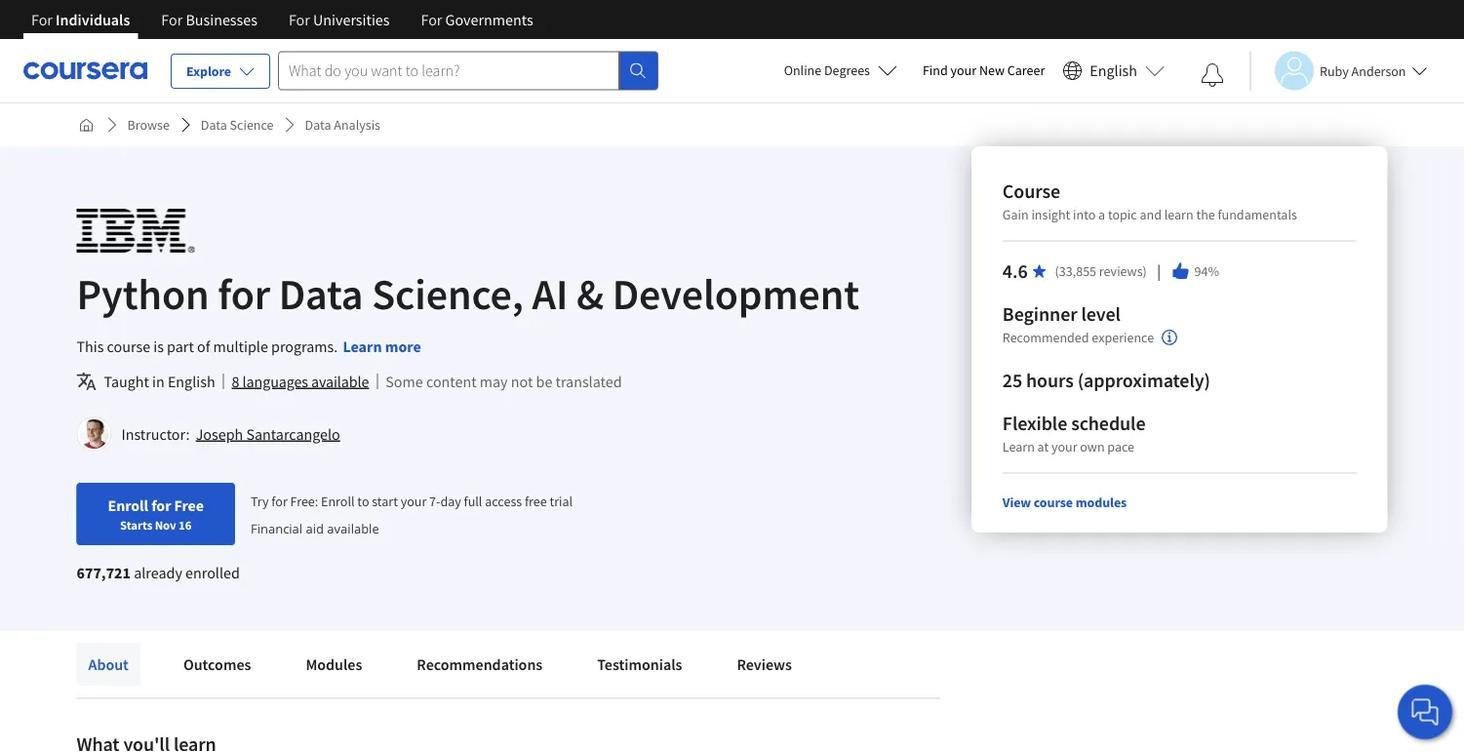 Task type: describe. For each thing, give the bounding box(es) containing it.
try
[[251, 492, 269, 510]]

testimonials link
[[586, 643, 694, 686]]

coursera image
[[23, 55, 147, 86]]

recommendations
[[417, 655, 543, 674]]

schedule
[[1071, 411, 1146, 436]]

data analysis
[[305, 116, 380, 134]]

and
[[1140, 206, 1162, 223]]

8 languages available button
[[232, 370, 369, 393]]

for for python
[[218, 266, 270, 320]]

part
[[167, 337, 194, 356]]

course
[[1003, 179, 1060, 203]]

aid
[[306, 519, 324, 537]]

the
[[1196, 206, 1215, 223]]

data science
[[201, 116, 274, 134]]

16
[[179, 517, 192, 533]]

beginner
[[1003, 302, 1078, 326]]

7-
[[429, 492, 440, 510]]

browse link
[[119, 107, 177, 142]]

flexible schedule learn at your own pace
[[1003, 411, 1146, 456]]

ruby anderson button
[[1250, 51, 1428, 90]]

for for universities
[[289, 10, 310, 29]]

outcomes link
[[172, 643, 263, 686]]

reviews)
[[1099, 262, 1147, 280]]

about
[[88, 655, 129, 674]]

enroll inside enroll for free starts nov 16
[[108, 496, 148, 515]]

flexible
[[1003, 411, 1067, 436]]

data analysis link
[[297, 107, 388, 142]]

not
[[511, 372, 533, 391]]

analysis
[[334, 116, 380, 134]]

for for enroll
[[151, 496, 171, 515]]

25 hours (approximately)
[[1003, 368, 1211, 393]]

in
[[152, 372, 165, 391]]

some content may not be translated
[[386, 372, 622, 391]]

access
[[485, 492, 522, 510]]

gain
[[1003, 206, 1029, 223]]

for for try
[[272, 492, 288, 510]]

available inside try for free: enroll to start your 7-day full access free trial financial aid available
[[327, 519, 379, 537]]

pace
[[1108, 438, 1135, 456]]

(approximately)
[[1078, 368, 1211, 393]]

at
[[1038, 438, 1049, 456]]

taught in english
[[104, 372, 215, 391]]

taught
[[104, 372, 149, 391]]

reviews
[[737, 655, 792, 674]]

financial
[[251, 519, 303, 537]]

development
[[612, 266, 859, 320]]

businesses
[[186, 10, 257, 29]]

governments
[[445, 10, 533, 29]]

instructor:
[[121, 424, 190, 444]]

is
[[153, 337, 164, 356]]

modules
[[1076, 494, 1127, 511]]

for governments
[[421, 10, 533, 29]]

recommended experience
[[1003, 329, 1154, 347]]

for for governments
[[421, 10, 442, 29]]

for individuals
[[31, 10, 130, 29]]

enroll inside try for free: enroll to start your 7-day full access free trial financial aid available
[[321, 492, 355, 510]]

insight
[[1032, 206, 1070, 223]]

career
[[1008, 61, 1045, 79]]

explore button
[[171, 54, 270, 89]]

of
[[197, 337, 210, 356]]

0 vertical spatial learn
[[343, 337, 382, 356]]

data science link
[[193, 107, 281, 142]]

beginner level
[[1003, 302, 1121, 326]]

day
[[440, 492, 461, 510]]

ruby
[[1320, 62, 1349, 80]]

ruby anderson
[[1320, 62, 1406, 80]]

for universities
[[289, 10, 390, 29]]

&
[[577, 266, 604, 320]]

|
[[1155, 260, 1163, 281]]

online degrees button
[[768, 49, 913, 92]]

enroll for free starts nov 16
[[108, 496, 204, 533]]

25
[[1003, 368, 1022, 393]]

this
[[77, 337, 104, 356]]

anderson
[[1352, 62, 1406, 80]]

4.6
[[1003, 259, 1028, 283]]

some
[[386, 372, 423, 391]]

for for businesses
[[161, 10, 183, 29]]

more
[[385, 337, 421, 356]]

experience
[[1092, 329, 1154, 347]]

multiple
[[213, 337, 268, 356]]

data up the programs.
[[279, 266, 363, 320]]



Task type: vqa. For each thing, say whether or not it's contained in the screenshot.
the middle for
yes



Task type: locate. For each thing, give the bounding box(es) containing it.
into
[[1073, 206, 1096, 223]]

0 vertical spatial your
[[951, 61, 977, 79]]

view course modules link
[[1003, 494, 1127, 511]]

course
[[107, 337, 150, 356], [1034, 494, 1073, 511]]

english right career
[[1090, 61, 1137, 80]]

677,721
[[77, 563, 131, 582]]

try for free: enroll to start your 7-day full access free trial financial aid available
[[251, 492, 573, 537]]

for up nov
[[151, 496, 171, 515]]

nov
[[155, 517, 176, 533]]

home image
[[79, 117, 94, 133]]

learn more button
[[343, 335, 421, 358]]

What do you want to learn? text field
[[278, 51, 619, 90]]

full
[[464, 492, 482, 510]]

science,
[[372, 266, 524, 320]]

1 horizontal spatial english
[[1090, 61, 1137, 80]]

free
[[525, 492, 547, 510]]

your left 7-
[[401, 492, 427, 510]]

trial
[[550, 492, 573, 510]]

view course modules
[[1003, 494, 1127, 511]]

learn
[[1164, 206, 1194, 223]]

677,721 already enrolled
[[77, 563, 240, 582]]

joseph santarcangelo link
[[196, 424, 340, 444]]

1 vertical spatial course
[[1034, 494, 1073, 511]]

for left universities
[[289, 10, 310, 29]]

languages
[[242, 372, 308, 391]]

joseph santarcangelo image
[[80, 419, 109, 449]]

instructor: joseph santarcangelo
[[121, 424, 340, 444]]

english inside english button
[[1090, 61, 1137, 80]]

(33,855
[[1055, 262, 1097, 280]]

free
[[174, 496, 204, 515]]

topic
[[1108, 206, 1137, 223]]

1 horizontal spatial for
[[218, 266, 270, 320]]

94%
[[1195, 262, 1219, 280]]

learn left at
[[1003, 438, 1035, 456]]

3 for from the left
[[289, 10, 310, 29]]

available down the programs.
[[311, 372, 369, 391]]

outcomes
[[183, 655, 251, 674]]

for right the try
[[272, 492, 288, 510]]

enroll
[[321, 492, 355, 510], [108, 496, 148, 515]]

0 horizontal spatial learn
[[343, 337, 382, 356]]

santarcangelo
[[246, 424, 340, 444]]

recommendations link
[[405, 643, 554, 686]]

8
[[232, 372, 239, 391]]

0 vertical spatial english
[[1090, 61, 1137, 80]]

course for view
[[1034, 494, 1073, 511]]

this course is part of multiple programs. learn more
[[77, 337, 421, 356]]

1 vertical spatial learn
[[1003, 438, 1035, 456]]

testimonials
[[597, 655, 682, 674]]

data for data analysis
[[305, 116, 331, 134]]

fundamentals
[[1218, 206, 1297, 223]]

enrolled
[[185, 563, 240, 582]]

course for this
[[107, 337, 150, 356]]

2 horizontal spatial for
[[272, 492, 288, 510]]

course left is
[[107, 337, 150, 356]]

about link
[[77, 643, 140, 686]]

0 horizontal spatial enroll
[[108, 496, 148, 515]]

a
[[1098, 206, 1105, 223]]

learn left more
[[343, 337, 382, 356]]

course gain insight into a topic and learn the fundamentals
[[1003, 179, 1297, 223]]

modules link
[[294, 643, 374, 686]]

enroll up 'starts'
[[108, 496, 148, 515]]

chat with us image
[[1410, 697, 1441, 728]]

find your new career link
[[913, 59, 1055, 83]]

starts
[[120, 517, 152, 533]]

1 vertical spatial your
[[1052, 438, 1077, 456]]

1 horizontal spatial learn
[[1003, 438, 1035, 456]]

start
[[372, 492, 398, 510]]

degrees
[[824, 61, 870, 79]]

2 vertical spatial your
[[401, 492, 427, 510]]

4 for from the left
[[421, 10, 442, 29]]

0 horizontal spatial english
[[168, 372, 215, 391]]

for left businesses
[[161, 10, 183, 29]]

enroll left to
[[321, 492, 355, 510]]

1 for from the left
[[31, 10, 53, 29]]

universities
[[313, 10, 390, 29]]

show notifications image
[[1201, 63, 1224, 87]]

0 vertical spatial available
[[311, 372, 369, 391]]

8 languages available
[[232, 372, 369, 391]]

banner navigation
[[16, 0, 549, 39]]

1 vertical spatial available
[[327, 519, 379, 537]]

for for individuals
[[31, 10, 53, 29]]

for left "individuals"
[[31, 10, 53, 29]]

0 horizontal spatial course
[[107, 337, 150, 356]]

modules
[[306, 655, 362, 674]]

recommended
[[1003, 329, 1089, 347]]

2 horizontal spatial your
[[1052, 438, 1077, 456]]

science
[[230, 116, 274, 134]]

for up multiple
[[218, 266, 270, 320]]

0 vertical spatial course
[[107, 337, 150, 356]]

level
[[1081, 302, 1121, 326]]

english right in
[[168, 372, 215, 391]]

be
[[536, 372, 552, 391]]

find your new career
[[923, 61, 1045, 79]]

may
[[480, 372, 508, 391]]

joseph
[[196, 424, 243, 444]]

ai
[[532, 266, 568, 320]]

2 for from the left
[[161, 10, 183, 29]]

1 horizontal spatial enroll
[[321, 492, 355, 510]]

data
[[201, 116, 227, 134], [305, 116, 331, 134], [279, 266, 363, 320]]

data for data science
[[201, 116, 227, 134]]

own
[[1080, 438, 1105, 456]]

0 horizontal spatial for
[[151, 496, 171, 515]]

0 horizontal spatial your
[[401, 492, 427, 510]]

for inside try for free: enroll to start your 7-day full access free trial financial aid available
[[272, 492, 288, 510]]

content
[[426, 372, 477, 391]]

translated
[[556, 372, 622, 391]]

learn inside flexible schedule learn at your own pace
[[1003, 438, 1035, 456]]

data left analysis
[[305, 116, 331, 134]]

your right find
[[951, 61, 977, 79]]

online
[[784, 61, 822, 79]]

already
[[134, 563, 182, 582]]

free:
[[290, 492, 318, 510]]

(33,855 reviews) |
[[1055, 260, 1163, 281]]

None search field
[[278, 51, 658, 90]]

find
[[923, 61, 948, 79]]

for up what do you want to learn? text box
[[421, 10, 442, 29]]

your right at
[[1052, 438, 1077, 456]]

english button
[[1055, 39, 1173, 102]]

for
[[218, 266, 270, 320], [272, 492, 288, 510], [151, 496, 171, 515]]

course right the view
[[1034, 494, 1073, 511]]

available down to
[[327, 519, 379, 537]]

ibm image
[[77, 209, 195, 253]]

data left the science
[[201, 116, 227, 134]]

1 horizontal spatial course
[[1034, 494, 1073, 511]]

available inside 8 languages available button
[[311, 372, 369, 391]]

1 horizontal spatial your
[[951, 61, 977, 79]]

browse
[[127, 116, 170, 134]]

your inside flexible schedule learn at your own pace
[[1052, 438, 1077, 456]]

your inside try for free: enroll to start your 7-day full access free trial financial aid available
[[401, 492, 427, 510]]

information about difficulty level pre-requisites. image
[[1162, 330, 1178, 345]]

for inside enroll for free starts nov 16
[[151, 496, 171, 515]]

hours
[[1026, 368, 1074, 393]]

view
[[1003, 494, 1031, 511]]

1 vertical spatial english
[[168, 372, 215, 391]]

explore
[[186, 62, 231, 80]]



